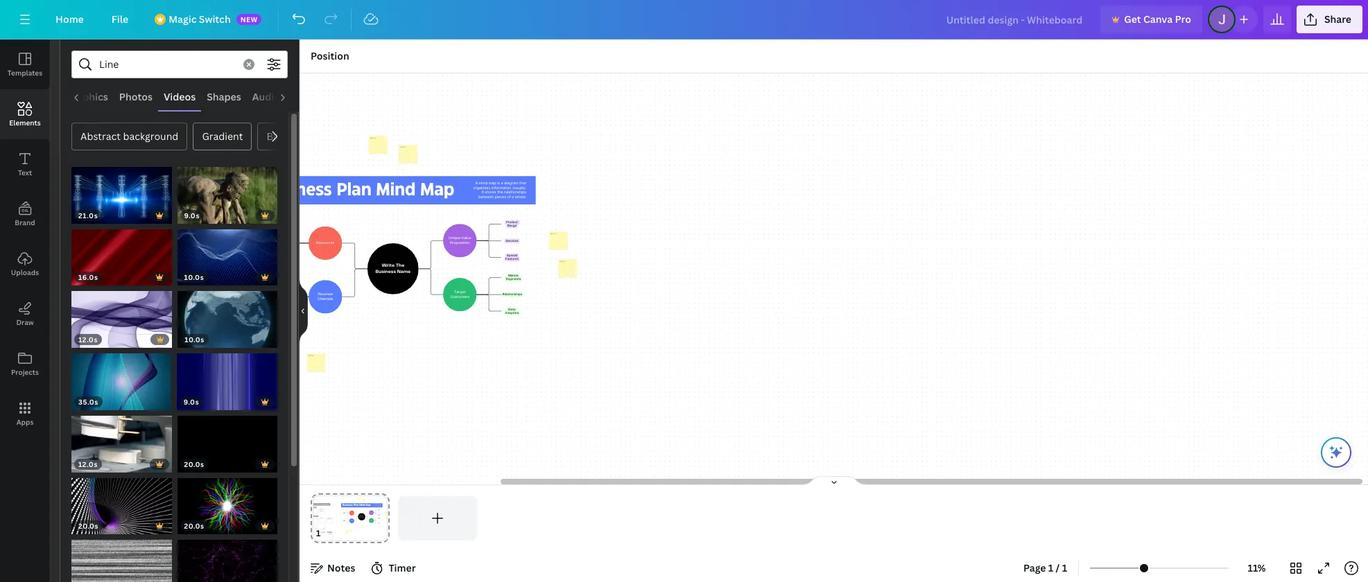 Task type: vqa. For each thing, say whether or not it's contained in the screenshot.
Between
yes



Task type: describe. For each thing, give the bounding box(es) containing it.
2 1 from the left
[[1062, 562, 1067, 575]]

elements button
[[0, 89, 50, 139]]

share
[[1324, 12, 1351, 26]]

market segments
[[506, 274, 521, 281]]

11% button
[[1234, 558, 1279, 580]]

map
[[488, 181, 496, 185]]

templates button
[[0, 40, 50, 89]]

canva assistant image
[[1328, 444, 1345, 461]]

1 horizontal spatial a
[[511, 195, 514, 199]]

2 group from the left
[[177, 532, 277, 582]]

draw button
[[0, 289, 50, 339]]

services
[[505, 239, 518, 242]]

product range
[[506, 221, 517, 227]]

get canva pro button
[[1101, 6, 1202, 33]]

apps
[[16, 417, 34, 427]]

hide image
[[299, 278, 308, 344]]

canva
[[1143, 12, 1173, 26]]

audio
[[252, 90, 280, 103]]

21.0s
[[78, 210, 98, 220]]

segments
[[506, 278, 521, 281]]

range
[[507, 224, 516, 227]]

apps button
[[0, 389, 50, 439]]

Search elements search field
[[99, 51, 235, 78]]

12.0s for 1st 12.0s group
[[78, 335, 98, 345]]

home
[[55, 12, 84, 26]]

new
[[240, 15, 258, 24]]

20.0s for 12.0s
[[184, 459, 204, 469]]

2 12.0s group from the top
[[71, 408, 172, 473]]

abstract background
[[80, 130, 178, 143]]

switch
[[199, 12, 231, 26]]

frames
[[291, 90, 326, 103]]

graphics button
[[60, 84, 114, 110]]

timer
[[389, 562, 416, 575]]

draw
[[16, 318, 34, 327]]

9.0s for "9.0s" group associated with 21.0s group
[[184, 210, 200, 220]]

projects
[[11, 368, 39, 377]]

frames button
[[286, 84, 331, 110]]

12.0s for second 12.0s group
[[78, 459, 98, 469]]

adopters
[[505, 311, 518, 314]]

page
[[1023, 562, 1046, 575]]

notes button
[[305, 558, 361, 580]]

10.0s group for 12.0s
[[178, 283, 277, 348]]

Page title text field
[[327, 527, 332, 541]]

page 1 image
[[311, 496, 390, 541]]

file
[[111, 12, 128, 26]]

abstract background button
[[71, 123, 187, 150]]

20.0s for 20.0s
[[184, 522, 204, 531]]

uploads
[[11, 268, 39, 277]]

black background button
[[258, 123, 358, 150]]

of
[[507, 195, 510, 199]]

pieces
[[494, 195, 506, 199]]

special
[[506, 254, 517, 257]]

videos
[[164, 90, 196, 103]]

visually.
[[512, 185, 526, 190]]

magic
[[169, 12, 197, 26]]

notes
[[327, 562, 355, 575]]

black
[[267, 130, 292, 143]]

background for abstract background
[[123, 130, 178, 143]]

that
[[519, 181, 526, 185]]

get
[[1124, 12, 1141, 26]]

videos button
[[158, 84, 201, 110]]

brand
[[15, 218, 35, 227]]

shows
[[485, 190, 496, 194]]

9.0s group for 35.0s group
[[177, 345, 277, 411]]

1 12.0s group from the top
[[71, 283, 172, 348]]

a
[[475, 181, 478, 185]]

between
[[478, 195, 493, 199]]

timer button
[[366, 558, 421, 580]]

35.0s group
[[71, 345, 171, 411]]

relationships
[[504, 190, 526, 194]]

11%
[[1248, 562, 1266, 575]]

9.0s group for 21.0s group
[[177, 159, 277, 224]]



Task type: locate. For each thing, give the bounding box(es) containing it.
organizes
[[473, 185, 490, 190]]

21.0s group
[[71, 159, 172, 224]]

1 left /
[[1048, 562, 1053, 575]]

12.0s
[[78, 335, 98, 345], [78, 459, 98, 469]]

1
[[1048, 562, 1053, 575], [1062, 562, 1067, 575]]

audio button
[[247, 84, 286, 110]]

background down frames button
[[294, 130, 349, 143]]

1 vertical spatial 9.0s group
[[177, 345, 277, 411]]

market
[[508, 274, 518, 277]]

main menu bar
[[0, 0, 1368, 40]]

background down photos button
[[123, 130, 178, 143]]

1 vertical spatial 12.0s
[[78, 459, 98, 469]]

1 horizontal spatial background
[[294, 130, 349, 143]]

2 background from the left
[[294, 130, 349, 143]]

0 vertical spatial 12.0s group
[[71, 283, 172, 348]]

hide pages image
[[801, 476, 867, 487]]

10.0s group for 16.0s
[[177, 221, 277, 286]]

1 horizontal spatial group
[[177, 532, 277, 582]]

elements
[[9, 118, 41, 128]]

shapes button
[[201, 84, 247, 110]]

9.0s
[[184, 210, 200, 220], [184, 397, 199, 407]]

gradient
[[202, 130, 243, 143]]

it
[[481, 190, 484, 194]]

16.0s
[[78, 273, 98, 282]]

10.0s group
[[177, 221, 277, 286], [178, 283, 277, 348]]

projects button
[[0, 339, 50, 389]]

0 horizontal spatial background
[[123, 130, 178, 143]]

20.0s group for 20.0s
[[177, 470, 277, 535]]

20.0s
[[184, 459, 204, 469], [78, 522, 99, 531], [184, 522, 204, 531]]

a right is
[[501, 181, 503, 185]]

1 12.0s from the top
[[78, 335, 98, 345]]

12.0s up 35.0s group
[[78, 335, 98, 345]]

0 vertical spatial 12.0s
[[78, 335, 98, 345]]

share button
[[1297, 6, 1363, 33]]

side panel tab list
[[0, 40, 50, 439]]

1 vertical spatial 10.0s
[[185, 335, 205, 345]]

brand button
[[0, 189, 50, 239]]

1 group from the left
[[71, 532, 172, 582]]

photos
[[119, 90, 153, 103]]

shapes
[[207, 90, 241, 103]]

gradient button
[[193, 123, 252, 150]]

uploads button
[[0, 239, 50, 289]]

20.0s group for 12.0s
[[177, 408, 277, 473]]

1 vertical spatial 12.0s group
[[71, 408, 172, 473]]

16.0s group
[[71, 221, 172, 286]]

features
[[505, 258, 518, 260]]

mind
[[479, 181, 487, 185]]

20.0s group
[[177, 408, 277, 473], [71, 470, 172, 535], [177, 470, 277, 535]]

graphics
[[66, 90, 108, 103]]

early adopters
[[505, 308, 518, 314]]

0 horizontal spatial 1
[[1048, 562, 1053, 575]]

group
[[71, 532, 172, 582], [177, 532, 277, 582]]

0 vertical spatial 10.0s
[[184, 273, 204, 282]]

page 1 / 1
[[1023, 562, 1067, 575]]

magic switch
[[169, 12, 231, 26]]

whole.
[[515, 195, 526, 199]]

a right the of
[[511, 195, 514, 199]]

the
[[497, 190, 503, 194]]

pro
[[1175, 12, 1191, 26]]

12.0s group down 35.0s
[[71, 408, 172, 473]]

1 horizontal spatial 1
[[1062, 562, 1067, 575]]

early
[[508, 308, 515, 311]]

home link
[[44, 6, 95, 33]]

templates
[[8, 68, 42, 78]]

/
[[1056, 562, 1060, 575]]

photos button
[[114, 84, 158, 110]]

0 horizontal spatial a
[[501, 181, 503, 185]]

1 right /
[[1062, 562, 1067, 575]]

a
[[501, 181, 503, 185], [511, 195, 514, 199]]

1 background from the left
[[123, 130, 178, 143]]

12.0s down 35.0s
[[78, 459, 98, 469]]

a mind map is a diagram that organizes information visually. it shows the relationships between pieces of a whole.
[[473, 181, 526, 199]]

35.0s
[[78, 397, 98, 407]]

black background
[[267, 130, 349, 143]]

0 vertical spatial 9.0s
[[184, 210, 200, 220]]

9.0s for "9.0s" group corresponding to 35.0s group
[[184, 397, 199, 407]]

abstract
[[80, 130, 121, 143]]

get canva pro
[[1124, 12, 1191, 26]]

position
[[311, 49, 349, 62]]

diagram
[[504, 181, 518, 185]]

1 vertical spatial 9.0s
[[184, 397, 199, 407]]

special features
[[505, 254, 518, 260]]

file button
[[100, 6, 140, 33]]

9.0s group
[[177, 159, 277, 224], [177, 345, 277, 411]]

0 vertical spatial 9.0s group
[[177, 159, 277, 224]]

1 1 from the left
[[1048, 562, 1053, 575]]

10.0s
[[184, 273, 204, 282], [185, 335, 205, 345]]

2 12.0s from the top
[[78, 459, 98, 469]]

0 horizontal spatial group
[[71, 532, 172, 582]]

background for black background
[[294, 130, 349, 143]]

text
[[18, 168, 32, 178]]

12.0s group
[[71, 283, 172, 348], [71, 408, 172, 473]]

position button
[[305, 45, 355, 67]]

product
[[506, 221, 517, 224]]

12.0s group down '16.0s'
[[71, 283, 172, 348]]

text button
[[0, 139, 50, 189]]

0 vertical spatial a
[[501, 181, 503, 185]]

relationships
[[502, 293, 522, 296]]

1 vertical spatial a
[[511, 195, 514, 199]]

background
[[123, 130, 178, 143], [294, 130, 349, 143]]

information
[[491, 185, 511, 190]]

is
[[497, 181, 500, 185]]

Design title text field
[[935, 6, 1095, 33]]



